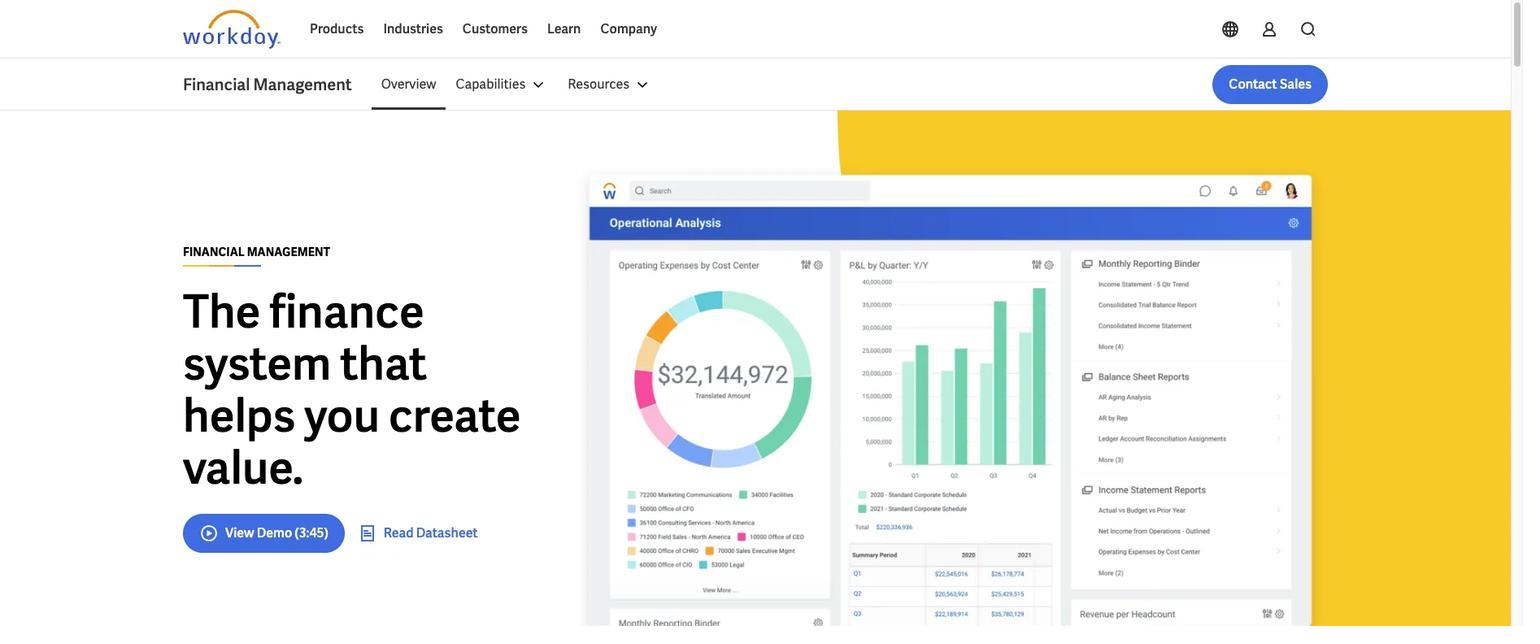 Task type: describe. For each thing, give the bounding box(es) containing it.
contact sales
[[1230, 76, 1312, 93]]

resources
[[568, 76, 630, 93]]

overview link
[[372, 65, 446, 104]]

industries
[[384, 20, 443, 37]]

list containing overview
[[372, 65, 1329, 104]]

the
[[183, 282, 261, 341]]

go to the homepage image
[[183, 10, 281, 49]]

read datasheet
[[384, 524, 478, 541]]

system
[[183, 334, 331, 393]]

management
[[247, 245, 330, 259]]

menu containing overview
[[372, 65, 662, 104]]

create
[[389, 386, 521, 445]]

sales
[[1280, 76, 1312, 93]]

value.
[[183, 438, 304, 498]]

demo
[[257, 524, 292, 541]]

capabilities
[[456, 76, 526, 93]]

you
[[305, 386, 380, 445]]

contact
[[1230, 76, 1278, 93]]



Task type: locate. For each thing, give the bounding box(es) containing it.
read datasheet link
[[358, 524, 478, 543]]

financial management link
[[183, 73, 372, 96]]

menu
[[372, 65, 662, 104]]

company button
[[591, 10, 667, 49]]

financial
[[183, 74, 250, 95]]

industries button
[[374, 10, 453, 49]]

overview
[[381, 76, 436, 93]]

customers
[[463, 20, 528, 37]]

capabilities button
[[446, 65, 558, 104]]

view demo (3:45) link
[[183, 514, 345, 553]]

financial
[[183, 245, 245, 259]]

read
[[384, 524, 414, 541]]

(3:45)
[[295, 524, 329, 541]]

the finance system that helps you create value.
[[183, 282, 521, 498]]

datasheet
[[416, 524, 478, 541]]

financial management operational analysis dashboard showing operating expense by cost center and p&l by quarter. image
[[574, 163, 1329, 627]]

that
[[340, 334, 427, 393]]

company
[[601, 20, 657, 37]]

contact sales link
[[1213, 65, 1329, 104]]

finance
[[270, 282, 425, 341]]

resources button
[[558, 65, 662, 104]]

learn button
[[538, 10, 591, 49]]

customers button
[[453, 10, 538, 49]]

helps
[[183, 386, 296, 445]]

view
[[225, 524, 254, 541]]

products
[[310, 20, 364, 37]]

financial management
[[183, 245, 330, 259]]

financial management
[[183, 74, 352, 95]]

view demo (3:45)
[[225, 524, 329, 541]]

list
[[372, 65, 1329, 104]]

learn
[[547, 20, 581, 37]]

products button
[[300, 10, 374, 49]]

management
[[253, 74, 352, 95]]



Task type: vqa. For each thing, say whether or not it's contained in the screenshot.
Learn "dropdown button"
yes



